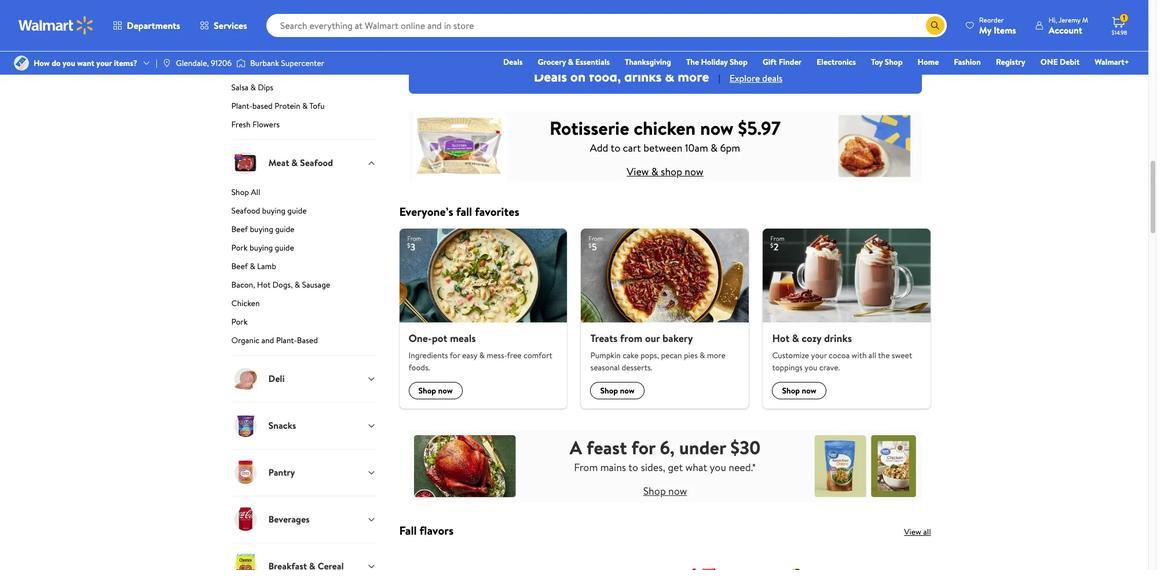 Task type: vqa. For each thing, say whether or not it's contained in the screenshot.
leftmost "do"
no



Task type: describe. For each thing, give the bounding box(es) containing it.
beef for beef buying guide
[[231, 223, 248, 235]]

$14.98
[[1112, 28, 1128, 37]]

shop all
[[231, 186, 260, 198]]

shop inside treats from our bakery list item
[[601, 386, 618, 397]]

how
[[34, 57, 50, 69]]

beef & lamb
[[231, 260, 278, 272]]

shop inside one-pot meals list item
[[419, 386, 436, 397]]

our
[[645, 331, 660, 346]]

& inside cut fruits & vegetables link
[[268, 26, 274, 37]]

& inside meat & seafood dropdown button
[[292, 157, 298, 169]]

glendale, 91206
[[176, 57, 232, 69]]

cocoa
[[829, 350, 850, 362]]

flowers
[[253, 118, 280, 130]]

salad
[[231, 7, 250, 19]]

seafood buying guide link
[[231, 205, 376, 221]]

cut fruits & vegetables
[[231, 26, 316, 37]]

from
[[574, 461, 598, 475]]

thanksgiving link
[[620, 56, 677, 68]]

registry link
[[991, 56, 1031, 68]]

shop now for from
[[601, 386, 635, 397]]

do
[[52, 57, 61, 69]]

to inside rotisserie chicken now $5.97 add to cart between 10am & 6pm
[[611, 141, 621, 155]]

beef for beef & lamb
[[231, 260, 248, 272]]

fresh dressings
[[231, 44, 286, 56]]

now inside treats from our bakery list item
[[620, 386, 635, 397]]

cake
[[623, 350, 639, 362]]

meat
[[269, 157, 289, 169]]

bacon,
[[231, 279, 255, 291]]

a feast for 6, under $30 from mains to sides, get what you need.*
[[570, 435, 761, 475]]

1 vertical spatial plant-
[[276, 335, 297, 346]]

tofu
[[310, 100, 325, 112]]

fresh dressings link
[[231, 44, 376, 61]]

fresh flowers link
[[231, 118, 376, 139]]

shop inside hot & cozy drinks list item
[[783, 386, 800, 397]]

salad kits & bowls
[[231, 7, 297, 19]]

shop inside the holiday shop link
[[730, 56, 748, 68]]

1 horizontal spatial |
[[719, 72, 721, 85]]

reorder
[[980, 15, 1004, 25]]

home link
[[913, 56, 945, 68]]

between
[[644, 141, 683, 155]]

buying for beef
[[250, 223, 273, 235]]

one-
[[409, 331, 432, 346]]

chicken link
[[231, 298, 376, 314]]

and
[[262, 335, 274, 346]]

based
[[252, 100, 273, 112]]

Search search field
[[266, 14, 947, 37]]

a
[[570, 435, 582, 461]]

how do you want your items?
[[34, 57, 137, 69]]

fresh herbs link
[[231, 63, 376, 79]]

shop inside shop all link
[[231, 186, 249, 198]]

toy shop
[[872, 56, 903, 68]]

treats from our bakery pumpkin cake pops, pecan pies & more seasonal desserts.
[[591, 331, 726, 374]]

items?
[[114, 57, 137, 69]]

dogs,
[[273, 279, 293, 291]]

the holiday shop link
[[681, 56, 753, 68]]

grocery
[[538, 56, 566, 68]]

with
[[852, 350, 867, 362]]

pork buying guide link
[[231, 242, 376, 258]]

electronics
[[817, 56, 857, 68]]

& inside salsa & dips link
[[251, 81, 256, 93]]

services button
[[190, 12, 257, 39]]

one debit
[[1041, 56, 1080, 68]]

mains
[[601, 461, 627, 475]]

meals
[[450, 331, 476, 346]]

& inside the treats from our bakery pumpkin cake pops, pecan pies & more seasonal desserts.
[[700, 350, 706, 362]]

fresh herbs
[[231, 63, 274, 74]]

now right shop
[[685, 164, 704, 179]]

pork for pork buying guide
[[231, 242, 248, 254]]

now down get
[[669, 484, 687, 499]]

get hot rotisserie chicken with pickup and delivery. add this juicy, ready-to-eat option to your cart between 10am & 6pm image
[[409, 111, 922, 182]]

snacks
[[269, 420, 296, 432]]

from
[[620, 331, 643, 346]]

$5.97
[[738, 115, 781, 141]]

& inside hot & cozy drinks customize your cocoa with all the sweet toppings you crave.
[[793, 331, 800, 346]]

deals for deals on food, drinks & more
[[534, 67, 567, 86]]

treats from our bakery list item
[[575, 229, 756, 409]]

plant-based protein & tofu
[[231, 100, 325, 112]]

now inside one-pot meals list item
[[438, 386, 453, 397]]

deals on food, drinks & more
[[534, 67, 710, 86]]

salsa & dips link
[[231, 81, 376, 98]]

shop
[[661, 164, 683, 179]]

hot & cozy drinks list item
[[756, 229, 938, 409]]

foods.
[[409, 362, 430, 374]]

on
[[571, 67, 586, 86]]

gift finder
[[763, 56, 802, 68]]

& left the the at the right top of page
[[665, 67, 675, 86]]

all
[[251, 186, 260, 198]]

0 vertical spatial |
[[156, 57, 158, 69]]

sweet
[[892, 350, 913, 362]]

0 horizontal spatial your
[[96, 57, 112, 69]]

0 horizontal spatial seafood
[[231, 205, 260, 216]]

m
[[1083, 15, 1089, 25]]

for inside one-pot meals ingredients for easy & mess-free comfort foods.
[[450, 350, 461, 362]]

beverages
[[269, 514, 310, 526]]

bacon, hot dogs, & sausage
[[231, 279, 332, 291]]

more inside the treats from our bakery pumpkin cake pops, pecan pies & more seasonal desserts.
[[707, 350, 726, 362]]

supercenter
[[281, 57, 325, 69]]

departments button
[[103, 12, 190, 39]]

& left shop
[[652, 164, 659, 179]]

91206
[[211, 57, 232, 69]]

account
[[1049, 23, 1083, 36]]

thanksgiving
[[625, 56, 672, 68]]

search icon image
[[931, 21, 940, 30]]

protein
[[275, 100, 300, 112]]

the
[[687, 56, 700, 68]]

delivery
[[786, 7, 811, 17]]

buying for pork
[[250, 242, 273, 254]]

meat & seafood button
[[231, 139, 376, 186]]

rotisserie
[[550, 115, 630, 141]]

view for view all
[[905, 527, 922, 539]]

meat & seafood
[[269, 157, 333, 169]]

comfort
[[524, 350, 553, 362]]

0 horizontal spatial plant-
[[231, 100, 252, 112]]



Task type: locate. For each thing, give the bounding box(es) containing it.
drinks up cocoa
[[825, 331, 853, 346]]

0 horizontal spatial to
[[611, 141, 621, 155]]

now down toppings
[[802, 386, 817, 397]]

vegetables
[[276, 26, 314, 37]]

drinks
[[625, 67, 662, 86], [825, 331, 853, 346]]

& right fruits
[[268, 26, 274, 37]]

shop down foods.
[[419, 386, 436, 397]]

| right items? at the top of page
[[156, 57, 158, 69]]

0 vertical spatial for
[[450, 350, 461, 362]]

1 vertical spatial hot
[[773, 331, 790, 346]]

1 vertical spatial pork
[[231, 316, 250, 328]]

0 vertical spatial pork
[[231, 242, 248, 254]]

electronics link
[[812, 56, 862, 68]]

view for view & shop now
[[627, 164, 649, 179]]

& right easy on the bottom left of the page
[[480, 350, 485, 362]]

everyone's fall favorites
[[400, 204, 520, 220]]

1 vertical spatial view
[[905, 527, 922, 539]]

you right "what"
[[710, 461, 727, 475]]

& inside beef & lamb link
[[250, 260, 255, 272]]

1 horizontal spatial deals
[[534, 67, 567, 86]]

now inside rotisserie chicken now $5.97 add to cart between 10am & 6pm
[[701, 115, 734, 141]]

explore
[[730, 72, 760, 85]]

shop down "sides,"
[[644, 484, 666, 499]]

plant- down salsa
[[231, 100, 252, 112]]

shop up "explore"
[[730, 56, 748, 68]]

shop inside toy shop link
[[885, 56, 903, 68]]

deli
[[269, 373, 285, 386]]

1 horizontal spatial drinks
[[825, 331, 853, 346]]

plant- right and
[[276, 335, 297, 346]]

the
[[879, 350, 890, 362]]

& inside grocery & essentials link
[[568, 56, 574, 68]]

drinks for cozy
[[825, 331, 853, 346]]

free
[[507, 350, 522, 362]]

to inside a feast for 6, under $30 from mains to sides, get what you need.*
[[629, 461, 639, 475]]

syruvia pumpkin spice syrup – 25.4 fl oz – syrup for coffee, lattes, shakes, smoothies, desserts – 100% vegan, gluten free, kosher – delicious coffee syrup, image
[[756, 569, 829, 571]]

cut
[[231, 26, 244, 37]]

buying for seafood
[[262, 205, 286, 216]]

guide inside 'link'
[[275, 242, 294, 254]]

&
[[267, 7, 272, 19], [268, 26, 274, 37], [568, 56, 574, 68], [665, 67, 675, 86], [251, 81, 256, 93], [302, 100, 308, 112], [711, 141, 718, 155], [292, 157, 298, 169], [652, 164, 659, 179], [250, 260, 255, 272], [295, 279, 300, 291], [793, 331, 800, 346], [480, 350, 485, 362], [700, 350, 706, 362]]

hot inside hot & cozy drinks customize your cocoa with all the sweet toppings you crave.
[[773, 331, 790, 346]]

deals for deals
[[504, 56, 523, 68]]

6,
[[660, 435, 675, 461]]

rotisserie chicken now $5.97 add to cart between 10am & 6pm
[[550, 115, 781, 155]]

beverages button
[[231, 496, 376, 543]]

1 horizontal spatial seafood
[[300, 157, 333, 169]]

1 vertical spatial you
[[805, 362, 818, 374]]

pork up beef & lamb
[[231, 242, 248, 254]]

cozy
[[802, 331, 822, 346]]

shop now down seasonal
[[601, 386, 635, 397]]

& inside bacon, hot dogs, & sausage link
[[295, 279, 300, 291]]

holiday
[[701, 56, 728, 68]]

more
[[678, 67, 710, 86], [707, 350, 726, 362]]

guide for seafood buying guide
[[288, 205, 307, 216]]

fresh up salsa
[[231, 63, 251, 74]]

2 beef from the top
[[231, 260, 248, 272]]

0 horizontal spatial deals
[[504, 56, 523, 68]]

organic
[[231, 335, 260, 346]]

3 fresh from the top
[[231, 118, 251, 130]]

shop now down foods.
[[419, 386, 453, 397]]

guide for beef buying guide
[[275, 223, 295, 235]]

you for customize
[[805, 362, 818, 374]]

 image for how do you want your items?
[[14, 56, 29, 71]]

& inside one-pot meals ingredients for easy & mess-free comfort foods.
[[480, 350, 485, 362]]

product group
[[402, 0, 474, 40], [491, 0, 563, 40], [579, 0, 652, 40], [668, 0, 740, 40], [845, 0, 918, 40], [668, 546, 740, 571]]

shop now inside hot & cozy drinks list item
[[783, 386, 817, 397]]

1 horizontal spatial you
[[710, 461, 727, 475]]

shop now inside treats from our bakery list item
[[601, 386, 635, 397]]

0 horizontal spatial hot
[[257, 279, 271, 291]]

1 horizontal spatial hot
[[773, 331, 790, 346]]

salad kits & bowls link
[[231, 7, 376, 23]]

0 vertical spatial fresh
[[231, 44, 251, 56]]

for left the 6,
[[632, 435, 656, 461]]

1 vertical spatial seafood
[[231, 205, 260, 216]]

1 horizontal spatial to
[[629, 461, 639, 475]]

fresh down cut
[[231, 44, 251, 56]]

shop down seasonal
[[601, 386, 618, 397]]

you inside hot & cozy drinks customize your cocoa with all the sweet toppings you crave.
[[805, 362, 818, 374]]

you right do
[[63, 57, 75, 69]]

feast
[[587, 435, 627, 461]]

registry
[[997, 56, 1026, 68]]

more right thanksgiving
[[678, 67, 710, 86]]

you left crave.
[[805, 362, 818, 374]]

0 vertical spatial drinks
[[625, 67, 662, 86]]

& inside "plant-based protein & tofu" link
[[302, 100, 308, 112]]

drinks inside hot & cozy drinks customize your cocoa with all the sweet toppings you crave.
[[825, 331, 853, 346]]

& left dips
[[251, 81, 256, 93]]

grocery & essentials link
[[533, 56, 615, 68]]

grocery & essentials
[[538, 56, 610, 68]]

guide
[[288, 205, 307, 216], [275, 223, 295, 235], [275, 242, 294, 254]]

organic and plant-based
[[231, 335, 320, 346]]

pork for pork link
[[231, 316, 250, 328]]

now inside hot & cozy drinks list item
[[802, 386, 817, 397]]

0 vertical spatial hot
[[257, 279, 271, 291]]

your inside hot & cozy drinks customize your cocoa with all the sweet toppings you crave.
[[812, 350, 827, 362]]

0 vertical spatial seafood
[[300, 157, 333, 169]]

$30
[[731, 435, 761, 461]]

0 vertical spatial buying
[[262, 205, 286, 216]]

1 vertical spatial to
[[629, 461, 639, 475]]

1 horizontal spatial for
[[632, 435, 656, 461]]

seafood down shop all
[[231, 205, 260, 216]]

0 vertical spatial all
[[869, 350, 877, 362]]

& inside rotisserie chicken now $5.97 add to cart between 10am & 6pm
[[711, 141, 718, 155]]

deals
[[504, 56, 523, 68], [534, 67, 567, 86]]

pumpkin
[[591, 350, 621, 362]]

toppings
[[773, 362, 803, 374]]

your
[[96, 57, 112, 69], [812, 350, 827, 362]]

jeremy
[[1059, 15, 1081, 25]]

now down ingredients
[[438, 386, 453, 397]]

gift
[[763, 56, 777, 68]]

0 vertical spatial you
[[63, 57, 75, 69]]

 image
[[14, 56, 29, 71], [162, 59, 171, 68]]

guide down seafood buying guide
[[275, 223, 295, 235]]

salsa & dips
[[231, 81, 274, 93]]

1 vertical spatial all
[[924, 527, 931, 539]]

pork
[[231, 242, 248, 254], [231, 316, 250, 328]]

& left tofu
[[302, 100, 308, 112]]

shop now
[[419, 386, 453, 397], [601, 386, 635, 397], [783, 386, 817, 397], [644, 484, 687, 499]]

drinks for food,
[[625, 67, 662, 86]]

shop now for &
[[783, 386, 817, 397]]

1 vertical spatial beef
[[231, 260, 248, 272]]

fresh flowers
[[231, 118, 280, 130]]

 image for glendale, 91206
[[162, 59, 171, 68]]

seafood inside dropdown button
[[300, 157, 333, 169]]

0 horizontal spatial you
[[63, 57, 75, 69]]

list
[[393, 229, 938, 409]]

shop down toppings
[[783, 386, 800, 397]]

buying up pork buying guide
[[250, 223, 273, 235]]

plant-
[[231, 100, 252, 112], [276, 335, 297, 346]]

 image
[[236, 57, 246, 69]]

1 vertical spatial guide
[[275, 223, 295, 235]]

0 vertical spatial more
[[678, 67, 710, 86]]

0 vertical spatial plant-
[[231, 100, 252, 112]]

buying down beef buying guide
[[250, 242, 273, 254]]

1 horizontal spatial all
[[924, 527, 931, 539]]

for inside a feast for 6, under $30 from mains to sides, get what you need.*
[[632, 435, 656, 461]]

based
[[297, 335, 318, 346]]

walmart+
[[1095, 56, 1130, 68]]

toy
[[872, 56, 883, 68]]

burbank
[[250, 57, 279, 69]]

fresh left flowers
[[231, 118, 251, 130]]

1 vertical spatial fresh
[[231, 63, 251, 74]]

0 horizontal spatial for
[[450, 350, 461, 362]]

1 vertical spatial buying
[[250, 223, 273, 235]]

1 vertical spatial |
[[719, 72, 721, 85]]

the holiday shop
[[687, 56, 748, 68]]

shop now down toppings
[[783, 386, 817, 397]]

pies
[[684, 350, 698, 362]]

shop now down get
[[644, 484, 687, 499]]

hot & cozy drinks customize your cocoa with all the sweet toppings you crave.
[[773, 331, 913, 374]]

pork link
[[231, 316, 376, 332]]

1 horizontal spatial  image
[[162, 59, 171, 68]]

home
[[918, 56, 939, 68]]

view all link
[[905, 527, 931, 539]]

buying
[[262, 205, 286, 216], [250, 223, 273, 235], [250, 242, 273, 254]]

shop all link
[[231, 186, 376, 203]]

1 vertical spatial for
[[632, 435, 656, 461]]

toy shop link
[[866, 56, 908, 68]]

& left lamb
[[250, 260, 255, 272]]

community coffee pecan praline 12 ounce bag image
[[668, 569, 740, 571]]

more right pies
[[707, 350, 726, 362]]

1 horizontal spatial your
[[812, 350, 827, 362]]

add
[[590, 141, 609, 155]]

0 vertical spatial view
[[627, 164, 649, 179]]

& left 6pm
[[711, 141, 718, 155]]

sausage
[[302, 279, 330, 291]]

1 pork from the top
[[231, 242, 248, 254]]

& right pies
[[700, 350, 706, 362]]

shop now inside one-pot meals list item
[[419, 386, 453, 397]]

0 vertical spatial beef
[[231, 223, 248, 235]]

fresh
[[231, 44, 251, 56], [231, 63, 251, 74], [231, 118, 251, 130]]

glendale,
[[176, 57, 209, 69]]

2 vertical spatial fresh
[[231, 118, 251, 130]]

now down desserts.
[[620, 386, 635, 397]]

guide for pork buying guide
[[275, 242, 294, 254]]

fall
[[456, 204, 472, 220]]

deals left grocery
[[504, 56, 523, 68]]

pork inside 'link'
[[231, 242, 248, 254]]

2 pork from the top
[[231, 316, 250, 328]]

0 vertical spatial guide
[[288, 205, 307, 216]]

deals left on
[[534, 67, 567, 86]]

treats
[[591, 331, 618, 346]]

shop right toy
[[885, 56, 903, 68]]

2 vertical spatial guide
[[275, 242, 294, 254]]

0 horizontal spatial |
[[156, 57, 158, 69]]

fresh for fresh flowers
[[231, 118, 251, 130]]

1 vertical spatial your
[[812, 350, 827, 362]]

shop left all
[[231, 186, 249, 198]]

1 vertical spatial more
[[707, 350, 726, 362]]

mess-
[[487, 350, 507, 362]]

dressings
[[253, 44, 286, 56]]

fashion
[[955, 56, 981, 68]]

deals
[[763, 72, 783, 85]]

desserts.
[[622, 362, 653, 374]]

2 vertical spatial buying
[[250, 242, 273, 254]]

| down the holiday shop
[[719, 72, 721, 85]]

now left $5.97
[[701, 115, 734, 141]]

your up crave.
[[812, 350, 827, 362]]

guide down beef buying guide link at the left top of the page
[[275, 242, 294, 254]]

beef up pork buying guide
[[231, 223, 248, 235]]

organic and plant-based link
[[231, 335, 376, 355]]

salsa
[[231, 81, 249, 93]]

hot up customize
[[773, 331, 790, 346]]

chicken
[[231, 298, 262, 309]]

walmart image
[[19, 16, 94, 35]]

a feast for 6, under $30 image
[[409, 431, 922, 503]]

guide down shop all link
[[288, 205, 307, 216]]

pork up organic
[[231, 316, 250, 328]]

0 horizontal spatial view
[[627, 164, 649, 179]]

1 horizontal spatial plant-
[[276, 335, 297, 346]]

everyone's
[[400, 204, 454, 220]]

to right add
[[611, 141, 621, 155]]

1 beef from the top
[[231, 223, 248, 235]]

fresh for fresh herbs
[[231, 63, 251, 74]]

need.*
[[729, 461, 757, 475]]

0 vertical spatial your
[[96, 57, 112, 69]]

view & shop now
[[627, 164, 704, 179]]

0 horizontal spatial all
[[869, 350, 877, 362]]

& left cozy
[[793, 331, 800, 346]]

0 horizontal spatial  image
[[14, 56, 29, 71]]

shop now for pot
[[419, 386, 453, 397]]

Walmart Site-Wide search field
[[266, 14, 947, 37]]

you for under
[[710, 461, 727, 475]]

1 vertical spatial drinks
[[825, 331, 853, 346]]

1 horizontal spatial view
[[905, 527, 922, 539]]

bakery
[[663, 331, 693, 346]]

& right kits
[[267, 7, 272, 19]]

crave.
[[820, 362, 840, 374]]

list containing one-pot meals
[[393, 229, 938, 409]]

lamb
[[257, 260, 276, 272]]

10am
[[685, 141, 709, 155]]

walmart+ link
[[1090, 56, 1135, 68]]

explore deals
[[730, 72, 783, 85]]

1 $14.98
[[1112, 13, 1128, 37]]

what
[[686, 461, 708, 475]]

0 vertical spatial to
[[611, 141, 621, 155]]

& inside salad kits & bowls link
[[267, 7, 272, 19]]

one-pot meals list item
[[393, 229, 575, 409]]

0 horizontal spatial drinks
[[625, 67, 662, 86]]

for left easy on the bottom left of the page
[[450, 350, 461, 362]]

you
[[63, 57, 75, 69], [805, 362, 818, 374], [710, 461, 727, 475]]

beef up 'bacon,'
[[231, 260, 248, 272]]

buying inside 'link'
[[250, 242, 273, 254]]

hot inside bacon, hot dogs, & sausage link
[[257, 279, 271, 291]]

kits
[[252, 7, 265, 19]]

fashion link
[[949, 56, 987, 68]]

 image left how
[[14, 56, 29, 71]]

2 horizontal spatial you
[[805, 362, 818, 374]]

 image left glendale,
[[162, 59, 171, 68]]

seafood up shop all link
[[300, 157, 333, 169]]

fresh for fresh dressings
[[231, 44, 251, 56]]

reorder my items
[[980, 15, 1017, 36]]

1 fresh from the top
[[231, 44, 251, 56]]

2 fresh from the top
[[231, 63, 251, 74]]

buying up beef buying guide
[[262, 205, 286, 216]]

drinks right food,
[[625, 67, 662, 86]]

hot down lamb
[[257, 279, 271, 291]]

all inside hot & cozy drinks customize your cocoa with all the sweet toppings you crave.
[[869, 350, 877, 362]]

& right the dogs,
[[295, 279, 300, 291]]

your right want
[[96, 57, 112, 69]]

bacon, hot dogs, & sausage link
[[231, 279, 376, 295]]

& right grocery
[[568, 56, 574, 68]]

beef & lamb link
[[231, 260, 376, 277]]

& right meat
[[292, 157, 298, 169]]

chicken
[[634, 115, 696, 141]]

you inside a feast for 6, under $30 from mains to sides, get what you need.*
[[710, 461, 727, 475]]

2 vertical spatial you
[[710, 461, 727, 475]]

to left "sides,"
[[629, 461, 639, 475]]



